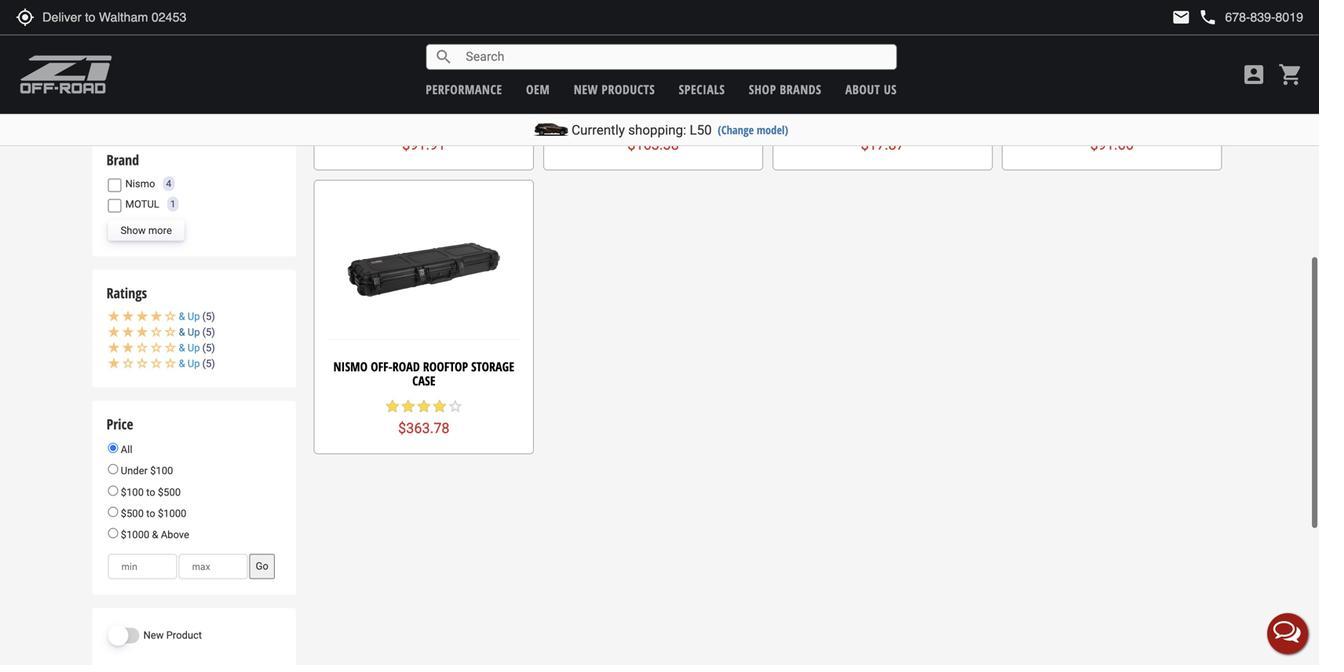 Task type: describe. For each thing, give the bounding box(es) containing it.
product
[[166, 630, 202, 641]]

off-
[[371, 358, 393, 375]]

4 5 from the top
[[206, 358, 212, 370]]

currently
[[572, 122, 625, 138]]

road
[[393, 358, 420, 375]]

nismo black stick-on bumper emblem
[[803, 75, 963, 105]]

products
[[602, 81, 655, 98]]

sided
[[627, 75, 655, 92]]

brands
[[780, 81, 822, 98]]

nismo for nismo off-road rooftop storage case
[[334, 358, 368, 375]]

min number field
[[108, 554, 177, 579]]

m12x1.25 inside 'nismo forged open end lug nut set - m12x1.25'
[[403, 88, 452, 105]]

price
[[106, 415, 133, 434]]

lug inside nismo 7-sided lug nut set - m12x1.25
[[658, 75, 677, 92]]

account_box
[[1242, 62, 1267, 87]]

nismo forged open end lug nut set - m12x1.25
[[327, 75, 521, 105]]

$363.78
[[398, 420, 450, 437]]

my_location
[[16, 8, 35, 27]]

mail phone
[[1172, 8, 1218, 27]]

to for $500
[[146, 508, 155, 519]]

0 vertical spatial $500
[[158, 486, 181, 498]]

new
[[574, 81, 598, 98]]

new products link
[[574, 81, 655, 98]]

shop brands link
[[749, 81, 822, 98]]

1 & up 5 from the top
[[179, 311, 212, 323]]

nismo for nismo 7-sided lug nut set - m12x1.25
[[580, 75, 614, 92]]

2 5 from the top
[[206, 326, 212, 338]]

d41
[[191, 33, 209, 45]]

2 up from the top
[[188, 326, 200, 338]]

nismo for nismo black stick-on bumper emblem
[[803, 75, 837, 92]]

ratings
[[106, 284, 147, 303]]

show more button
[[108, 220, 184, 241]]

frontier d41
[[191, 18, 238, 45]]

nissan xterra n50 2005 2006 2007 2008 2009 2010 2011 2012 2013 2014 2015 vq40de 4.0l s se x pro-4x offroad z1 off-road image
[[125, 0, 188, 13]]

m12x1.25 inside nismo 7-sided lug nut set - m12x1.25
[[629, 88, 678, 105]]

new products
[[574, 81, 655, 98]]

mail
[[1172, 8, 1191, 27]]

lug inside 'nismo forged open end lug nut set - m12x1.25'
[[459, 75, 478, 92]]

rooftop
[[423, 358, 468, 375]]

motul
[[125, 198, 159, 210]]

4
[[166, 178, 171, 189]]

show
[[121, 225, 146, 236]]

open
[[406, 75, 433, 92]]

1 horizontal spatial $100
[[150, 465, 173, 477]]

star star star star star $91.91
[[385, 115, 463, 153]]

max number field
[[179, 554, 248, 579]]

star star star star star $91.66
[[1073, 115, 1152, 153]]

0 horizontal spatial $100
[[121, 486, 144, 498]]

specials link
[[679, 81, 725, 98]]

set inside 'nismo forged open end lug nut set - m12x1.25'
[[505, 75, 521, 92]]

1
[[170, 199, 176, 210]]

to for $100
[[146, 486, 155, 498]]

2 & up 5 from the top
[[179, 326, 212, 338]]

new product
[[143, 630, 202, 641]]

(change
[[718, 122, 754, 137]]

4 up from the top
[[188, 358, 200, 370]]

forged
[[365, 75, 403, 92]]

case
[[412, 372, 436, 389]]

specials
[[679, 81, 725, 98]]

z1 motorsports logo image
[[20, 55, 113, 94]]

all
[[118, 444, 132, 456]]

shop brands
[[749, 81, 822, 98]]

$1000 & above
[[118, 529, 189, 541]]

- inside 'nismo forged open end lug nut set - m12x1.25'
[[396, 88, 400, 105]]

black
[[840, 75, 870, 92]]

phone
[[1199, 8, 1218, 27]]

currently shopping: l50 (change model)
[[572, 122, 789, 138]]

nissan frontier d41 2022 2023 vq38dd 3.8l s sv pro-x pro-4x z1 off-road image
[[124, 21, 187, 42]]

new
[[143, 630, 164, 641]]

$500 to $1000
[[118, 508, 187, 519]]

end
[[436, 75, 456, 92]]



Task type: vqa. For each thing, say whether or not it's contained in the screenshot.
performance
yes



Task type: locate. For each thing, give the bounding box(es) containing it.
storage
[[471, 358, 514, 375]]

0 vertical spatial $100
[[150, 465, 173, 477]]

above
[[161, 529, 189, 541]]

set
[[505, 75, 521, 92], [704, 75, 720, 92]]

$500
[[158, 486, 181, 498], [121, 508, 144, 519]]

star star star star star $17.87
[[844, 115, 922, 153]]

1 horizontal spatial m12x1.25
[[629, 88, 678, 105]]

oem
[[526, 81, 550, 98]]

nut inside nismo 7-sided lug nut set - m12x1.25
[[680, 75, 701, 92]]

2 m12x1.25 from the left
[[629, 88, 678, 105]]

$1000 down $500 to $1000
[[121, 529, 149, 541]]

search
[[435, 48, 453, 66]]

$100 to $500
[[118, 486, 181, 498]]

model)
[[757, 122, 789, 137]]

nut right end
[[481, 75, 501, 92]]

oem link
[[526, 81, 550, 98]]

1 horizontal spatial $1000
[[158, 508, 187, 519]]

lug right sided
[[658, 75, 677, 92]]

7-
[[617, 75, 627, 92]]

set down search search box
[[704, 75, 720, 92]]

(change model) link
[[718, 122, 789, 137]]

to
[[146, 486, 155, 498], [146, 508, 155, 519]]

2 to from the top
[[146, 508, 155, 519]]

nismo for nismo forged open end lug nut set - m12x1.25
[[327, 75, 362, 92]]

go button
[[249, 554, 275, 579]]

None radio
[[108, 443, 118, 453], [108, 464, 118, 475], [108, 507, 118, 517], [108, 443, 118, 453], [108, 464, 118, 475], [108, 507, 118, 517]]

&
[[179, 311, 185, 323], [179, 326, 185, 338], [179, 342, 185, 354], [179, 358, 185, 370], [152, 529, 158, 541]]

nismo inside nismo off-road rooftop storage case
[[334, 358, 368, 375]]

1 horizontal spatial -
[[723, 75, 727, 92]]

nut
[[481, 75, 501, 92], [680, 75, 701, 92]]

2 lug from the left
[[658, 75, 677, 92]]

$100
[[150, 465, 173, 477], [121, 486, 144, 498]]

performance
[[426, 81, 502, 98]]

nismo left 7-
[[580, 75, 614, 92]]

nut inside 'nismo forged open end lug nut set - m12x1.25'
[[481, 75, 501, 92]]

1 vertical spatial to
[[146, 508, 155, 519]]

m12x1.25 up star star star star star $91.91
[[403, 88, 452, 105]]

on
[[904, 75, 919, 92]]

under
[[121, 465, 148, 477]]

nismo 7-sided lug nut set - m12x1.25
[[580, 75, 727, 105]]

2 nut from the left
[[680, 75, 701, 92]]

$500 up $500 to $1000
[[158, 486, 181, 498]]

0 horizontal spatial m12x1.25
[[403, 88, 452, 105]]

performance link
[[426, 81, 502, 98]]

1 horizontal spatial $500
[[158, 486, 181, 498]]

shopping:
[[628, 122, 687, 138]]

show more
[[121, 225, 172, 236]]

0 horizontal spatial $1000
[[121, 529, 149, 541]]

5
[[206, 311, 212, 323], [206, 326, 212, 338], [206, 342, 212, 354], [206, 358, 212, 370]]

1 m12x1.25 from the left
[[403, 88, 452, 105]]

nismo
[[327, 75, 362, 92], [580, 75, 614, 92], [803, 75, 837, 92], [334, 358, 368, 375]]

1 vertical spatial $500
[[121, 508, 144, 519]]

to up $500 to $1000
[[146, 486, 155, 498]]

account_box link
[[1238, 62, 1271, 87]]

3 5 from the top
[[206, 342, 212, 354]]

star star star star star $163.38
[[614, 115, 693, 153]]

- inside nismo 7-sided lug nut set - m12x1.25
[[723, 75, 727, 92]]

None checkbox
[[108, 0, 121, 11], [108, 199, 121, 213], [108, 0, 121, 11], [108, 199, 121, 213]]

nismo inside nismo 7-sided lug nut set - m12x1.25
[[580, 75, 614, 92]]

$500 down $100 to $500
[[121, 508, 144, 519]]

1 to from the top
[[146, 486, 155, 498]]

3 & up 5 from the top
[[179, 342, 212, 354]]

1 vertical spatial $100
[[121, 486, 144, 498]]

star_border
[[448, 399, 463, 414]]

$100 down the under
[[121, 486, 144, 498]]

0 vertical spatial $1000
[[158, 508, 187, 519]]

stick-
[[873, 75, 904, 92]]

about
[[846, 81, 881, 98]]

frontier
[[191, 18, 238, 30]]

- left open
[[396, 88, 400, 105]]

1 horizontal spatial set
[[704, 75, 720, 92]]

$91.91
[[402, 137, 446, 153]]

0 horizontal spatial nut
[[481, 75, 501, 92]]

-
[[723, 75, 727, 92], [396, 88, 400, 105]]

3 up from the top
[[188, 342, 200, 354]]

nismo off-road rooftop storage case
[[334, 358, 514, 389]]

$17.87
[[861, 137, 905, 153]]

1 nut from the left
[[481, 75, 501, 92]]

under  $100
[[118, 465, 173, 477]]

2 set from the left
[[704, 75, 720, 92]]

to down $100 to $500
[[146, 508, 155, 519]]

0 horizontal spatial $500
[[121, 508, 144, 519]]

star star star star star_border $363.78
[[385, 399, 463, 437]]

0 horizontal spatial lug
[[459, 75, 478, 92]]

l50
[[690, 122, 712, 138]]

nismo inside nismo black stick-on bumper emblem
[[803, 75, 837, 92]]

us
[[884, 81, 897, 98]]

Search search field
[[453, 45, 896, 69]]

1 horizontal spatial nut
[[680, 75, 701, 92]]

1 lug from the left
[[459, 75, 478, 92]]

None radio
[[108, 486, 118, 496], [108, 528, 118, 538], [108, 486, 118, 496], [108, 528, 118, 538]]

m12x1.25 up shopping:
[[629, 88, 678, 105]]

nismo left forged at the top left of the page
[[327, 75, 362, 92]]

nismo inside 'nismo forged open end lug nut set - m12x1.25'
[[327, 75, 362, 92]]

star
[[385, 115, 400, 131], [400, 115, 416, 131], [416, 115, 432, 131], [432, 115, 448, 131], [448, 115, 463, 131], [614, 115, 630, 131], [630, 115, 646, 131], [646, 115, 661, 131], [661, 115, 677, 131], [677, 115, 693, 131], [844, 115, 859, 131], [859, 115, 875, 131], [875, 115, 891, 131], [891, 115, 906, 131], [906, 115, 922, 131], [1073, 115, 1089, 131], [1089, 115, 1104, 131], [1104, 115, 1120, 131], [1120, 115, 1136, 131], [1136, 115, 1152, 131], [385, 399, 400, 414], [400, 399, 416, 414], [416, 399, 432, 414], [432, 399, 448, 414]]

phone link
[[1199, 8, 1304, 27]]

$100 up $100 to $500
[[150, 465, 173, 477]]

shop
[[749, 81, 776, 98]]

nut down search search box
[[680, 75, 701, 92]]

bumper
[[922, 75, 963, 92]]

1 5 from the top
[[206, 311, 212, 323]]

0 horizontal spatial -
[[396, 88, 400, 105]]

brand
[[106, 150, 139, 170]]

up
[[188, 311, 200, 323], [188, 326, 200, 338], [188, 342, 200, 354], [188, 358, 200, 370]]

about us link
[[846, 81, 897, 98]]

emblem
[[862, 88, 904, 105]]

1 up from the top
[[188, 311, 200, 323]]

nismo
[[125, 178, 155, 190]]

more
[[148, 225, 172, 236]]

$1000
[[158, 508, 187, 519], [121, 529, 149, 541]]

1 set from the left
[[505, 75, 521, 92]]

nismo left off-
[[334, 358, 368, 375]]

nismo left black
[[803, 75, 837, 92]]

- left shop
[[723, 75, 727, 92]]

& up 5
[[179, 311, 212, 323], [179, 326, 212, 338], [179, 342, 212, 354], [179, 358, 212, 370]]

4 & up 5 from the top
[[179, 358, 212, 370]]

shopping_cart
[[1279, 62, 1304, 87]]

$91.66
[[1091, 137, 1134, 153]]

1 vertical spatial $1000
[[121, 529, 149, 541]]

0 vertical spatial to
[[146, 486, 155, 498]]

about us
[[846, 81, 897, 98]]

set inside nismo 7-sided lug nut set - m12x1.25
[[704, 75, 720, 92]]

mail link
[[1172, 8, 1191, 27]]

$163.38
[[628, 137, 679, 153]]

go
[[256, 561, 269, 572]]

31
[[263, 26, 273, 37]]

$1000 up above
[[158, 508, 187, 519]]

None checkbox
[[108, 26, 120, 40], [108, 60, 119, 73], [108, 179, 121, 192], [108, 26, 120, 40], [108, 60, 119, 73], [108, 179, 121, 192]]

shopping_cart link
[[1275, 62, 1304, 87]]

set left oem link
[[505, 75, 521, 92]]

lug right end
[[459, 75, 478, 92]]

0 horizontal spatial set
[[505, 75, 521, 92]]

1 horizontal spatial lug
[[658, 75, 677, 92]]



